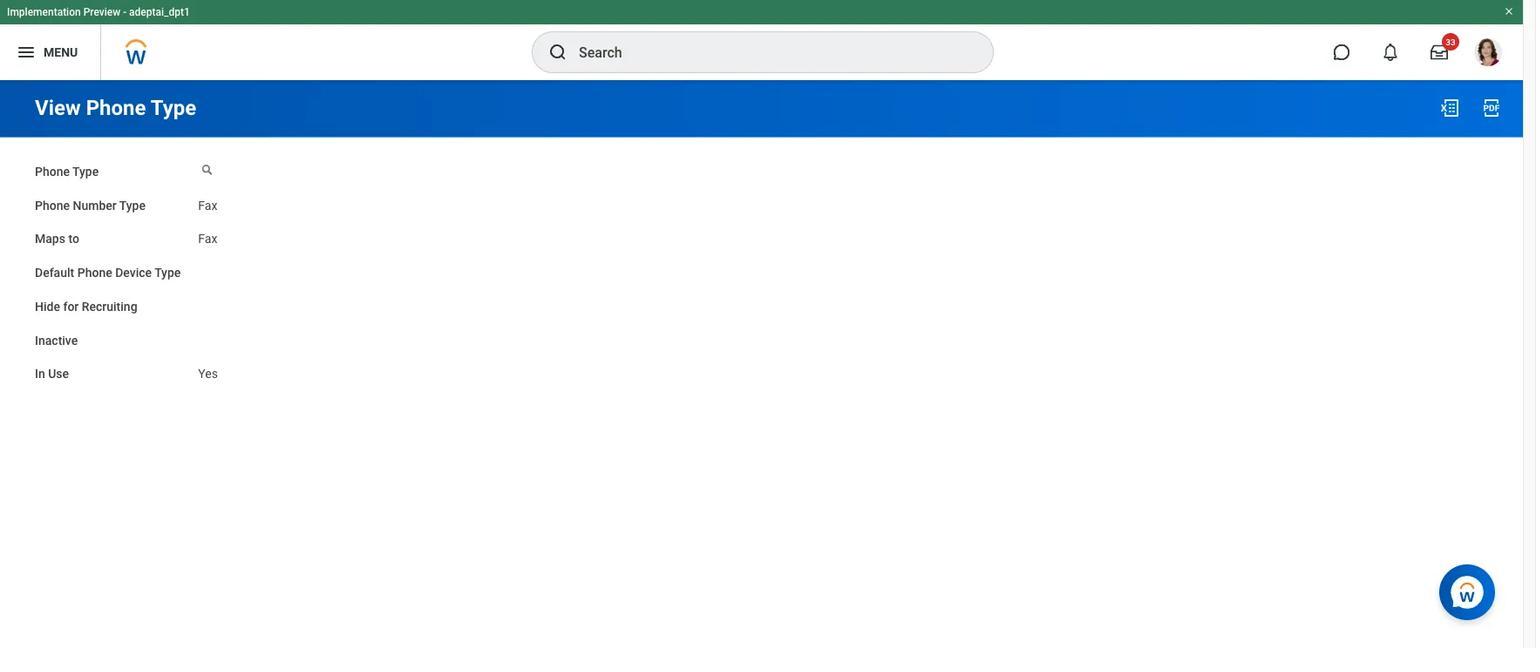 Task type: vqa. For each thing, say whether or not it's contained in the screenshot.
Shared With
no



Task type: describe. For each thing, give the bounding box(es) containing it.
profile logan mcneil image
[[1474, 38, 1502, 70]]

Search Workday  search field
[[579, 33, 957, 71]]

maps
[[35, 232, 65, 246]]

preview
[[83, 6, 120, 18]]

number
[[73, 198, 117, 213]]

search image
[[548, 42, 568, 63]]

fax element
[[198, 228, 217, 246]]

default phone device type
[[35, 266, 181, 280]]

adeptai_dpt1
[[129, 6, 190, 18]]

phone right view
[[86, 95, 146, 120]]

view printable version (pdf) image
[[1481, 98, 1502, 119]]

view
[[35, 95, 81, 120]]

close environment banner image
[[1504, 6, 1514, 17]]

menu button
[[0, 24, 100, 80]]

in use
[[35, 367, 69, 381]]

phone up phone number type
[[35, 164, 70, 179]]

to
[[68, 232, 79, 246]]

33
[[1446, 37, 1456, 47]]

implementation preview -   adeptai_dpt1
[[7, 6, 190, 18]]

33 button
[[1420, 33, 1460, 71]]

fax for phone number type element
[[198, 198, 217, 213]]

implementation
[[7, 6, 81, 18]]

inactive
[[35, 333, 78, 348]]

menu banner
[[0, 0, 1523, 80]]

menu
[[44, 45, 78, 59]]



Task type: locate. For each thing, give the bounding box(es) containing it.
notifications large image
[[1382, 44, 1399, 61]]

phone up maps
[[35, 198, 70, 213]]

use
[[48, 367, 69, 381]]

fax down phone number type element
[[198, 232, 217, 246]]

phone number type
[[35, 198, 146, 213]]

hide
[[35, 300, 60, 314]]

in use element
[[198, 357, 218, 383]]

0 vertical spatial fax
[[198, 198, 217, 213]]

view phone type main content
[[0, 80, 1523, 399]]

fax for fax element
[[198, 232, 217, 246]]

phone up hide for recruiting on the top
[[77, 266, 112, 280]]

maps to
[[35, 232, 79, 246]]

hide for recruiting
[[35, 300, 137, 314]]

yes
[[198, 367, 218, 381]]

in
[[35, 367, 45, 381]]

default
[[35, 266, 74, 280]]

fax
[[198, 198, 217, 213], [198, 232, 217, 246]]

type
[[151, 95, 196, 120], [72, 164, 99, 179], [119, 198, 146, 213], [154, 266, 181, 280]]

export to excel image
[[1440, 98, 1460, 119]]

phone number type element
[[198, 188, 217, 214]]

phone
[[86, 95, 146, 120], [35, 164, 70, 179], [35, 198, 70, 213], [77, 266, 112, 280]]

phone type
[[35, 164, 99, 179]]

recruiting
[[82, 300, 137, 314]]

inbox large image
[[1431, 44, 1448, 61]]

1 fax from the top
[[198, 198, 217, 213]]

-
[[123, 6, 127, 18]]

fax up fax element
[[198, 198, 217, 213]]

device
[[115, 266, 152, 280]]

justify image
[[16, 42, 37, 63]]

view phone type
[[35, 95, 196, 120]]

2 fax from the top
[[198, 232, 217, 246]]

1 vertical spatial fax
[[198, 232, 217, 246]]

for
[[63, 300, 79, 314]]



